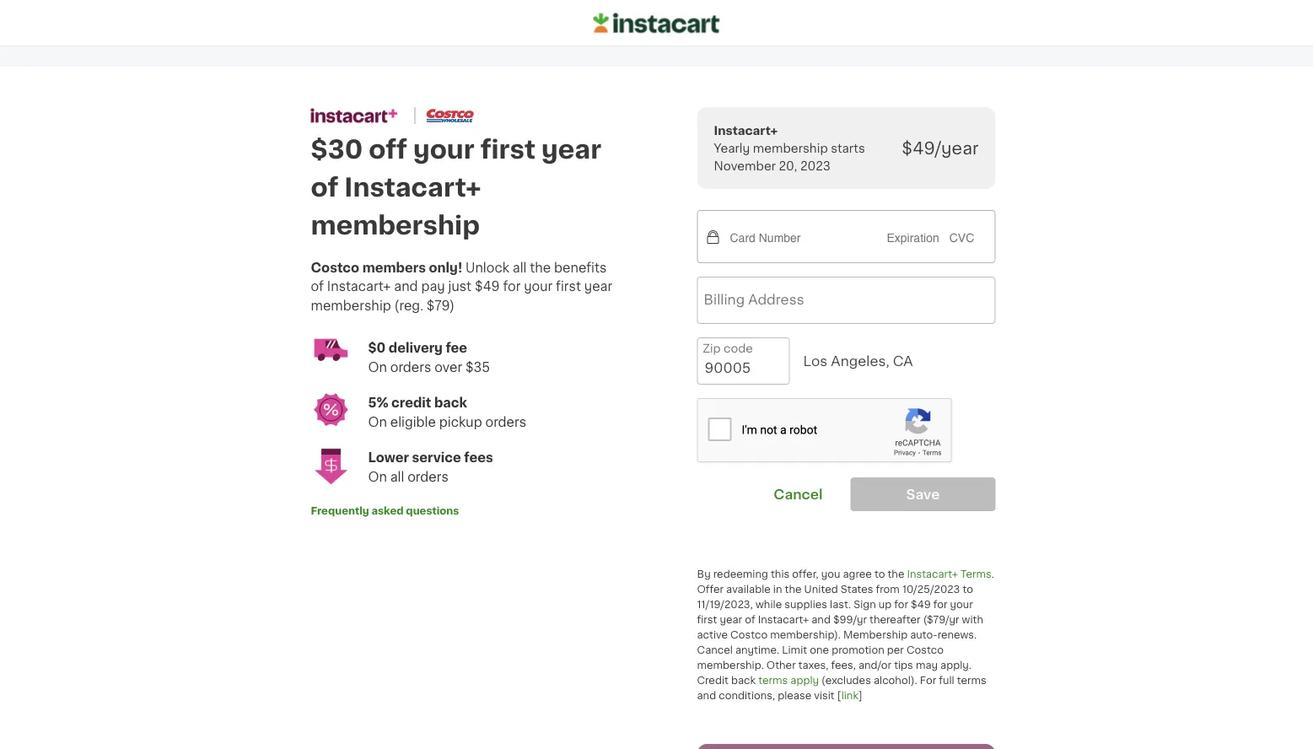 Task type: vqa. For each thing, say whether or not it's contained in the screenshot.
the middle 'membership'
yes



Task type: describe. For each thing, give the bounding box(es) containing it.
first inside . offer available in the united states from 10/25/2023 to 11/19/2023, while supplies last. sign up for $49 for your first year of instacart+ and $99/yr thereafter ($79/yr with active costco membership). membership auto-renews. cancel anytime. limit one promotion per costco membership. other taxes, fees, and/or tips may apply. credit back
[[697, 615, 717, 625]]

united
[[804, 585, 838, 594]]

apply
[[791, 676, 819, 685]]

per
[[887, 645, 904, 655]]

plus logo image
[[311, 108, 397, 123]]

membership inside unlock all the benefits of instacart+ and pay just $49 for your first year membership (reg. $79)
[[311, 299, 391, 312]]

instacart+ inside instacart+ yearly membership starts november 20, 2023
[[714, 124, 778, 136]]

conditions,
[[719, 691, 775, 701]]

terms apply
[[758, 676, 819, 685]]

los
[[803, 354, 828, 368]]

(excludes
[[822, 676, 871, 685]]

for inside unlock all the benefits of instacart+ and pay just $49 for your first year membership (reg. $79)
[[503, 280, 521, 293]]

orders inside 5% credit back on eligible pickup orders
[[485, 416, 527, 428]]

membership).
[[770, 630, 841, 640]]

on for $0 delivery fee on orders over $35
[[368, 361, 387, 373]]

all inside unlock all the benefits of instacart+ and pay just $49 for your first year membership (reg. $79)
[[513, 261, 527, 274]]

costco members only!
[[311, 261, 462, 274]]

back inside 5% credit back on eligible pickup orders
[[434, 397, 467, 409]]

other
[[767, 660, 796, 670]]

1 terms from the left
[[758, 676, 788, 685]]

$49/year
[[902, 140, 979, 156]]

$0 delivery fee on orders over $35
[[368, 342, 490, 373]]

of inside unlock all the benefits of instacart+ and pay just $49 for your first year membership (reg. $79)
[[311, 280, 324, 293]]

your inside your first year of instacart+ membership
[[413, 137, 475, 162]]

address
[[748, 293, 804, 306]]

lower service fees on all orders
[[368, 452, 493, 483]]

orders inside lower service fees on all orders
[[408, 471, 449, 483]]

1 horizontal spatial for
[[894, 600, 908, 609]]

of inside your first year of instacart+ membership
[[311, 175, 339, 200]]

renews.
[[938, 630, 977, 640]]

you
[[821, 569, 841, 579]]

instacart+ up the 10/25/2023
[[907, 569, 958, 579]]

2023
[[800, 160, 831, 172]]

service
[[412, 452, 461, 464]]

membership inside instacart+ yearly membership starts november 20, 2023
[[753, 142, 828, 154]]

cvc
[[950, 231, 975, 244]]

costco logo image
[[426, 108, 475, 123]]

instacart image
[[593, 11, 720, 36]]

frequently
[[311, 506, 369, 515]]

angeles,
[[831, 354, 890, 368]]

promotion
[[832, 645, 885, 655]]

alcohol).
[[874, 676, 917, 685]]

unlock all the benefits of instacart+ and pay just $49 for your first year membership (reg. $79)
[[311, 261, 613, 312]]

redeeming
[[713, 569, 768, 579]]

0 horizontal spatial costco
[[311, 261, 359, 274]]

instacart+ inside unlock all the benefits of instacart+ and pay just $49 for your first year membership (reg. $79)
[[327, 280, 391, 293]]

1 vertical spatial costco
[[731, 630, 768, 640]]

thereafter
[[870, 615, 921, 625]]

ca
[[893, 354, 913, 368]]

up
[[879, 600, 892, 609]]

questions
[[406, 506, 459, 515]]

apply.
[[941, 660, 972, 670]]

fees,
[[831, 660, 856, 670]]

in
[[773, 585, 782, 594]]

instacart+ inside your first year of instacart+ membership
[[344, 175, 481, 200]]

your first year of instacart+ membership
[[311, 137, 602, 238]]

year inside your first year of instacart+ membership
[[542, 137, 602, 162]]

states
[[841, 585, 873, 594]]

please
[[778, 691, 812, 701]]

membership.
[[697, 660, 764, 670]]

and inside (excludes alcohol). for full terms and conditions, please visit [
[[697, 691, 716, 701]]

11/19/2023,
[[697, 600, 753, 609]]

($79/yr
[[923, 615, 960, 625]]

membership
[[844, 630, 908, 640]]

year inside unlock all the benefits of instacart+ and pay just $49 for your first year membership (reg. $79)
[[584, 280, 613, 293]]

.
[[992, 569, 995, 579]]

first inside your first year of instacart+ membership
[[481, 137, 536, 162]]

benefits
[[554, 261, 607, 274]]

active
[[697, 630, 728, 640]]

by
[[697, 569, 711, 579]]

only!
[[429, 261, 462, 274]]

supplies
[[785, 600, 828, 609]]

$30
[[311, 137, 363, 162]]

instacart+ yearly membership starts november 20, 2023
[[714, 124, 865, 172]]

save button
[[851, 477, 996, 511]]

sign
[[854, 600, 876, 609]]

(reg.
[[394, 299, 423, 312]]

link link
[[842, 691, 858, 701]]

10/25/2023
[[903, 585, 960, 594]]

agree
[[843, 569, 872, 579]]

your inside . offer available in the united states from 10/25/2023 to 11/19/2023, while supplies last. sign up for $49 for your first year of instacart+ and $99/yr thereafter ($79/yr with active costco membership). membership auto-renews. cancel anytime. limit one promotion per costco membership. other taxes, fees, and/or tips may apply. credit back
[[950, 600, 973, 609]]

$0
[[368, 342, 386, 354]]

. offer available in the united states from 10/25/2023 to 11/19/2023, while supplies last. sign up for $49 for your first year of instacart+ and $99/yr thereafter ($79/yr with active costco membership). membership auto-renews. cancel anytime. limit one promotion per costco membership. other taxes, fees, and/or tips may apply. credit back
[[697, 569, 995, 685]]

terms
[[961, 569, 992, 579]]

all inside lower service fees on all orders
[[390, 471, 404, 483]]

may
[[916, 660, 938, 670]]

0 horizontal spatial to
[[875, 569, 885, 579]]

expiration
[[887, 231, 939, 244]]

the inside . offer available in the united states from 10/25/2023 to 11/19/2023, while supplies last. sign up for $49 for your first year of instacart+ and $99/yr thereafter ($79/yr with active costco membership). membership auto-renews. cancel anytime. limit one promotion per costco membership. other taxes, fees, and/or tips may apply. credit back
[[785, 585, 802, 594]]

instacart+ inside . offer available in the united states from 10/25/2023 to 11/19/2023, while supplies last. sign up for $49 for your first year of instacart+ and $99/yr thereafter ($79/yr with active costco membership). membership auto-renews. cancel anytime. limit one promotion per costco membership. other taxes, fees, and/or tips may apply. credit back
[[758, 615, 809, 625]]

and inside unlock all the benefits of instacart+ and pay just $49 for your first year membership (reg. $79)
[[394, 280, 418, 293]]

billing address
[[704, 293, 804, 306]]

card
[[730, 231, 756, 244]]

2 horizontal spatial costco
[[907, 645, 944, 655]]

offer
[[697, 585, 724, 594]]

auto-
[[910, 630, 938, 640]]

last.
[[830, 600, 851, 609]]

link
[[842, 691, 858, 701]]

[
[[837, 691, 842, 701]]

billing
[[704, 293, 745, 306]]

asked
[[372, 506, 404, 515]]

terms apply link
[[758, 676, 819, 685]]

2 horizontal spatial for
[[934, 600, 948, 609]]

by redeeming this offer, you agree to the instacart+ terms
[[697, 569, 992, 579]]



Task type: locate. For each thing, give the bounding box(es) containing it.
of down $30
[[311, 175, 339, 200]]

0 horizontal spatial terms
[[758, 676, 788, 685]]

on inside the "$0 delivery fee on orders over $35"
[[368, 361, 387, 373]]

cancel up offer,
[[774, 488, 823, 501]]

back inside . offer available in the united states from 10/25/2023 to 11/19/2023, while supplies last. sign up for $49 for your first year of instacart+ and $99/yr thereafter ($79/yr with active costco membership). membership auto-renews. cancel anytime. limit one promotion per costco membership. other taxes, fees, and/or tips may apply. credit back
[[731, 676, 756, 685]]

1 horizontal spatial first
[[556, 280, 581, 293]]

the right in
[[785, 585, 802, 594]]

pickup
[[439, 416, 482, 428]]

2 horizontal spatial and
[[812, 615, 831, 625]]

terms down other
[[758, 676, 788, 685]]

for up "($79/yr"
[[934, 600, 948, 609]]

cancel down active
[[697, 645, 733, 655]]

$49 down the 10/25/2023
[[911, 600, 931, 609]]

and down supplies
[[812, 615, 831, 625]]

on down the lower
[[368, 471, 387, 483]]

0 vertical spatial cancel
[[774, 488, 823, 501]]

to inside . offer available in the united states from 10/25/2023 to 11/19/2023, while supplies last. sign up for $49 for your first year of instacart+ and $99/yr thereafter ($79/yr with active costco membership). membership auto-renews. cancel anytime. limit one promotion per costco membership. other taxes, fees, and/or tips may apply. credit back
[[963, 585, 973, 594]]

1 horizontal spatial your
[[524, 280, 553, 293]]

$49 down unlock
[[475, 280, 500, 293]]

2 vertical spatial year
[[720, 615, 742, 625]]

frequently asked questions
[[311, 506, 459, 515]]

save
[[906, 488, 940, 501]]

1 vertical spatial orders
[[485, 416, 527, 428]]

2 vertical spatial your
[[950, 600, 973, 609]]

the up from
[[888, 569, 905, 579]]

Billing Address text field
[[697, 277, 996, 324]]

just
[[448, 280, 472, 293]]

all right unlock
[[513, 261, 527, 274]]

1 on from the top
[[368, 361, 387, 373]]

0 horizontal spatial $49
[[475, 280, 500, 293]]

fee
[[446, 342, 467, 354]]

1 vertical spatial your
[[524, 280, 553, 293]]

of down 'costco members only!'
[[311, 280, 324, 293]]

0 vertical spatial all
[[513, 261, 527, 274]]

number
[[759, 231, 801, 244]]

0 vertical spatial the
[[530, 261, 551, 274]]

terms inside (excludes alcohol). for full terms and conditions, please visit [
[[957, 676, 987, 685]]

membership up $0
[[311, 299, 391, 312]]

visit
[[814, 691, 835, 701]]

1 horizontal spatial to
[[963, 585, 973, 594]]

over
[[435, 361, 462, 373]]

1 horizontal spatial terms
[[957, 676, 987, 685]]

1 vertical spatial membership
[[311, 213, 480, 238]]

$79)
[[427, 299, 455, 312]]

$49
[[475, 280, 500, 293], [911, 600, 931, 609]]

for down unlock
[[503, 280, 521, 293]]

0 horizontal spatial the
[[530, 261, 551, 274]]

0 horizontal spatial first
[[481, 137, 536, 162]]

all down the lower
[[390, 471, 404, 483]]

0 vertical spatial orders
[[390, 361, 431, 373]]

on down $0
[[368, 361, 387, 373]]

your
[[413, 137, 475, 162], [524, 280, 553, 293], [950, 600, 973, 609]]

0 vertical spatial back
[[434, 397, 467, 409]]

1 horizontal spatial cancel
[[774, 488, 823, 501]]

terms
[[758, 676, 788, 685], [957, 676, 987, 685]]

1 horizontal spatial all
[[513, 261, 527, 274]]

2 vertical spatial costco
[[907, 645, 944, 655]]

delivery
[[389, 342, 443, 354]]

$49 inside . offer available in the united states from 10/25/2023 to 11/19/2023, while supplies last. sign up for $49 for your first year of instacart+ and $99/yr thereafter ($79/yr with active costco membership). membership auto-renews. cancel anytime. limit one promotion per costco membership. other taxes, fees, and/or tips may apply. credit back
[[911, 600, 931, 609]]

of down 11/19/2023,
[[745, 615, 755, 625]]

offer,
[[792, 569, 819, 579]]

and
[[394, 280, 418, 293], [812, 615, 831, 625], [697, 691, 716, 701]]

$30 off
[[311, 137, 407, 162]]

off
[[369, 137, 407, 162]]

0 vertical spatial costco
[[311, 261, 359, 274]]

starts
[[831, 142, 865, 154]]

on for 5% credit back on eligible pickup orders
[[368, 416, 387, 428]]

2 horizontal spatial first
[[697, 615, 717, 625]]

instacart+ terms link
[[907, 569, 992, 579]]

this
[[771, 569, 790, 579]]

0 vertical spatial on
[[368, 361, 387, 373]]

1 vertical spatial and
[[812, 615, 831, 625]]

from
[[876, 585, 900, 594]]

instacart+
[[714, 124, 778, 136], [344, 175, 481, 200], [327, 280, 391, 293], [907, 569, 958, 579], [758, 615, 809, 625]]

november
[[714, 160, 776, 172]]

1 vertical spatial the
[[888, 569, 905, 579]]

year inside . offer available in the united states from 10/25/2023 to 11/19/2023, while supplies last. sign up for $49 for your first year of instacart+ and $99/yr thereafter ($79/yr with active costco membership). membership auto-renews. cancel anytime. limit one promotion per costco membership. other taxes, fees, and/or tips may apply. credit back
[[720, 615, 742, 625]]

eligible
[[390, 416, 436, 428]]

first
[[481, 137, 536, 162], [556, 280, 581, 293], [697, 615, 717, 625]]

of inside . offer available in the united states from 10/25/2023 to 11/19/2023, while supplies last. sign up for $49 for your first year of instacart+ and $99/yr thereafter ($79/yr with active costco membership). membership auto-renews. cancel anytime. limit one promotion per costco membership. other taxes, fees, and/or tips may apply. credit back
[[745, 615, 755, 625]]

on
[[368, 361, 387, 373], [368, 416, 387, 428], [368, 471, 387, 483]]

your up 'with'
[[950, 600, 973, 609]]

0 horizontal spatial cancel
[[697, 645, 733, 655]]

2 vertical spatial membership
[[311, 299, 391, 312]]

your inside unlock all the benefits of instacart+ and pay just $49 for your first year membership (reg. $79)
[[524, 280, 553, 293]]

link ]
[[842, 691, 863, 701]]

back up pickup
[[434, 397, 467, 409]]

to up from
[[875, 569, 885, 579]]

2 on from the top
[[368, 416, 387, 428]]

1 horizontal spatial back
[[731, 676, 756, 685]]

costco down auto-
[[907, 645, 944, 655]]

0 horizontal spatial back
[[434, 397, 467, 409]]

your down costco logo
[[413, 137, 475, 162]]

on inside lower service fees on all orders
[[368, 471, 387, 483]]

membership
[[753, 142, 828, 154], [311, 213, 480, 238], [311, 299, 391, 312]]

costco
[[311, 261, 359, 274], [731, 630, 768, 640], [907, 645, 944, 655]]

the inside unlock all the benefits of instacart+ and pay just $49 for your first year membership (reg. $79)
[[530, 261, 551, 274]]

year
[[542, 137, 602, 162], [584, 280, 613, 293], [720, 615, 742, 625]]

2 terms from the left
[[957, 676, 987, 685]]

credit
[[391, 397, 431, 409]]

all
[[513, 261, 527, 274], [390, 471, 404, 483]]

cancel button
[[759, 477, 837, 511]]

for
[[503, 280, 521, 293], [894, 600, 908, 609], [934, 600, 948, 609]]

to down terms at the right bottom of the page
[[963, 585, 973, 594]]

on inside 5% credit back on eligible pickup orders
[[368, 416, 387, 428]]

2 vertical spatial first
[[697, 615, 717, 625]]

for right up
[[894, 600, 908, 609]]

1 vertical spatial year
[[584, 280, 613, 293]]

None text field
[[697, 337, 790, 385]]

yearly
[[714, 142, 750, 154]]

orders down delivery
[[390, 361, 431, 373]]

and inside . offer available in the united states from 10/25/2023 to 11/19/2023, while supplies last. sign up for $49 for your first year of instacart+ and $99/yr thereafter ($79/yr with active costco membership). membership auto-renews. cancel anytime. limit one promotion per costco membership. other taxes, fees, and/or tips may apply. credit back
[[812, 615, 831, 625]]

the left benefits
[[530, 261, 551, 274]]

back up conditions,
[[731, 676, 756, 685]]

costco left members
[[311, 261, 359, 274]]

frequently asked questions link
[[311, 506, 459, 515]]

1 vertical spatial cancel
[[697, 645, 733, 655]]

0 horizontal spatial your
[[413, 137, 475, 162]]

0 vertical spatial to
[[875, 569, 885, 579]]

to
[[875, 569, 885, 579], [963, 585, 973, 594]]

0 vertical spatial membership
[[753, 142, 828, 154]]

members
[[362, 261, 426, 274]]

with
[[962, 615, 984, 625]]

membership up 20,
[[753, 142, 828, 154]]

0 horizontal spatial for
[[503, 280, 521, 293]]

pay
[[421, 280, 445, 293]]

0 vertical spatial of
[[311, 175, 339, 200]]

0 horizontal spatial and
[[394, 280, 418, 293]]

1 vertical spatial to
[[963, 585, 973, 594]]

1 horizontal spatial $49
[[911, 600, 931, 609]]

fees
[[464, 452, 493, 464]]

1 vertical spatial back
[[731, 676, 756, 685]]

orders up fees
[[485, 416, 527, 428]]

$35
[[466, 361, 490, 373]]

cancel inside button
[[774, 488, 823, 501]]

2 vertical spatial on
[[368, 471, 387, 483]]

1 vertical spatial of
[[311, 280, 324, 293]]

and down credit
[[697, 691, 716, 701]]

5%
[[368, 397, 389, 409]]

1 horizontal spatial and
[[697, 691, 716, 701]]

first inside unlock all the benefits of instacart+ and pay just $49 for your first year membership (reg. $79)
[[556, 280, 581, 293]]

membership up members
[[311, 213, 480, 238]]

1 vertical spatial $49
[[911, 600, 931, 609]]

and up (reg.
[[394, 280, 418, 293]]

1 vertical spatial on
[[368, 416, 387, 428]]

2 horizontal spatial the
[[888, 569, 905, 579]]

one
[[810, 645, 829, 655]]

membership inside your first year of instacart+ membership
[[311, 213, 480, 238]]

2 vertical spatial and
[[697, 691, 716, 701]]

your right just
[[524, 280, 553, 293]]

credit
[[697, 676, 729, 685]]

while
[[756, 600, 782, 609]]

instacart+ up yearly
[[714, 124, 778, 136]]

cancel
[[774, 488, 823, 501], [697, 645, 733, 655]]

on for lower service fees on all orders
[[368, 471, 387, 483]]

orders
[[390, 361, 431, 373], [485, 416, 527, 428], [408, 471, 449, 483]]

2 horizontal spatial your
[[950, 600, 973, 609]]

0 vertical spatial first
[[481, 137, 536, 162]]


[[706, 230, 720, 243]]

$99/yr
[[833, 615, 867, 625]]

2 vertical spatial of
[[745, 615, 755, 625]]

back
[[434, 397, 467, 409], [731, 676, 756, 685]]

taxes,
[[799, 660, 829, 670]]

limit
[[782, 645, 807, 655]]

full
[[939, 676, 955, 685]]

(excludes alcohol). for full terms and conditions, please visit [
[[697, 676, 987, 701]]

lower
[[368, 452, 409, 464]]

0 vertical spatial your
[[413, 137, 475, 162]]

terms down apply.
[[957, 676, 987, 685]]

1 horizontal spatial costco
[[731, 630, 768, 640]]

1 vertical spatial all
[[390, 471, 404, 483]]

0 horizontal spatial all
[[390, 471, 404, 483]]

0 vertical spatial and
[[394, 280, 418, 293]]

costco up the anytime.
[[731, 630, 768, 640]]

card number
[[730, 231, 801, 244]]

instacart+ down 'costco members only!'
[[327, 280, 391, 293]]

3 on from the top
[[368, 471, 387, 483]]

orders inside the "$0 delivery fee on orders over $35"
[[390, 361, 431, 373]]

20,
[[779, 160, 797, 172]]

1 vertical spatial first
[[556, 280, 581, 293]]

instacart+ down while
[[758, 615, 809, 625]]

los angeles, ca
[[803, 354, 913, 368]]

2 vertical spatial the
[[785, 585, 802, 594]]

on down 5%
[[368, 416, 387, 428]]

0 vertical spatial year
[[542, 137, 602, 162]]

instacart+ down off
[[344, 175, 481, 200]]

$49 inside unlock all the benefits of instacart+ and pay just $49 for your first year membership (reg. $79)
[[475, 280, 500, 293]]

1 horizontal spatial the
[[785, 585, 802, 594]]

the
[[530, 261, 551, 274], [888, 569, 905, 579], [785, 585, 802, 594]]

2 vertical spatial orders
[[408, 471, 449, 483]]

0 vertical spatial $49
[[475, 280, 500, 293]]

for
[[920, 676, 937, 685]]

orders down service
[[408, 471, 449, 483]]

cancel inside . offer available in the united states from 10/25/2023 to 11/19/2023, while supplies last. sign up for $49 for your first year of instacart+ and $99/yr thereafter ($79/yr with active costco membership). membership auto-renews. cancel anytime. limit one promotion per costco membership. other taxes, fees, and/or tips may apply. credit back
[[697, 645, 733, 655]]

]
[[858, 691, 863, 701]]



